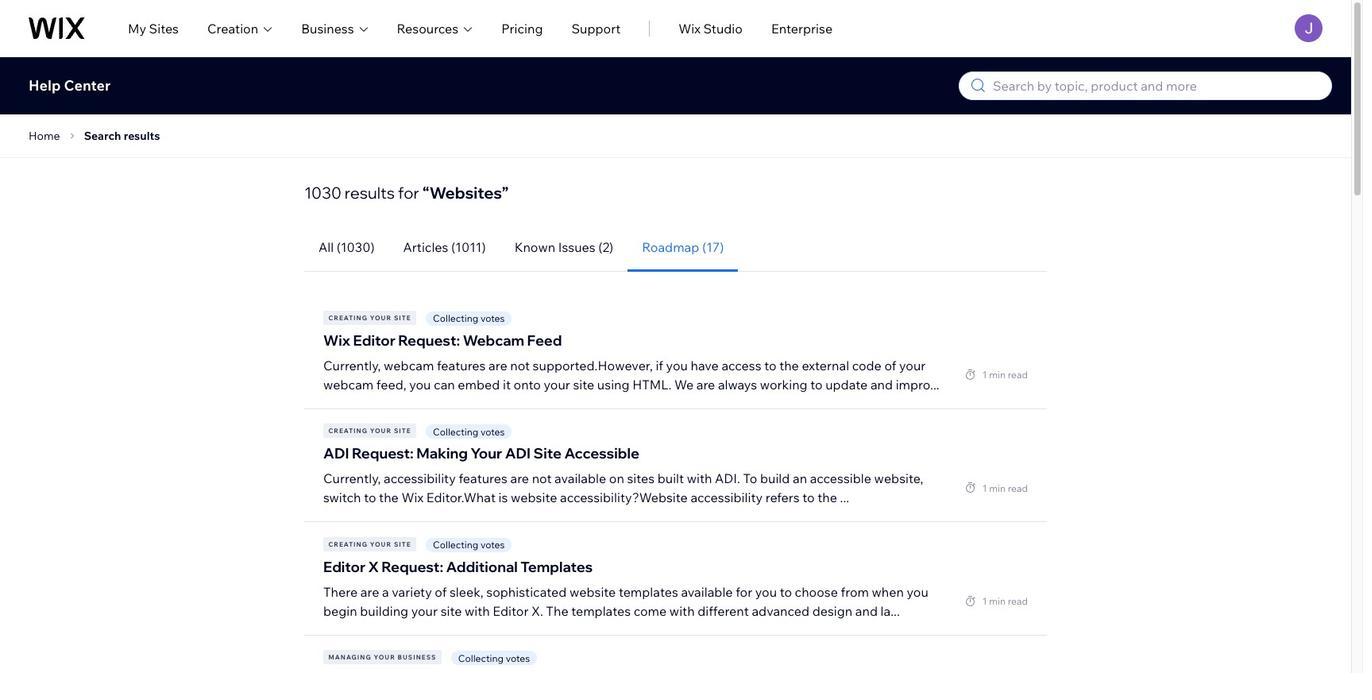 Task type: describe. For each thing, give the bounding box(es) containing it.
to right 'switch'
[[364, 490, 376, 505]]

you left can
[[409, 376, 431, 392]]

can
[[434, 376, 455, 392]]

1030
[[304, 183, 342, 203]]

of inside 'currently, webcam features are not supported.however, if you have access to the external code of your webcam feed, you can embed it onto your site using html. we are always working to update and impro...'
[[885, 357, 897, 373]]

wix studio
[[679, 20, 743, 36]]

Search by topic, product and more field
[[989, 72, 1322, 99]]

support link
[[572, 19, 621, 38]]

known issues (2)
[[515, 239, 614, 255]]

site for additional
[[394, 540, 411, 548]]

(1030)
[[337, 239, 375, 255]]

creation button
[[207, 19, 273, 38]]

articles (1011) button
[[389, 223, 500, 272]]

additional
[[446, 557, 518, 576]]

templates
[[521, 557, 593, 576]]

there are a variety of sleek, sophisticated website templates available for you to choose from when you begin building your site with editor x. the templates come with different advanced design and la...
[[323, 584, 929, 619]]

creating your site link for x
[[323, 537, 426, 551]]

articles
[[403, 239, 449, 255]]

webcam
[[463, 331, 525, 349]]

my
[[128, 20, 146, 36]]

and inside 'currently, webcam features are not supported.however, if you have access to the external code of your webcam feed, you can embed it onto your site using html. we are always working to update and impro...'
[[871, 376, 893, 392]]

sophisticated
[[487, 584, 567, 600]]

creating your site link for request:
[[323, 424, 426, 438]]

(17)
[[702, 239, 724, 255]]

adi.
[[715, 470, 740, 486]]

0 horizontal spatial the
[[379, 490, 399, 505]]

pricing link
[[502, 19, 543, 38]]

with down sleek, on the bottom of page
[[465, 603, 490, 619]]

site inside 'there are a variety of sleek, sophisticated website templates available for you to choose from when you begin building your site with editor x. the templates come with different advanced design and la...'
[[441, 603, 462, 619]]

built
[[658, 470, 684, 486]]

articles (1011)
[[403, 239, 486, 255]]

1 for editor x request: additional templates
[[983, 595, 987, 607]]

your up x
[[370, 540, 392, 548]]

html. we
[[633, 376, 694, 392]]

website,
[[875, 470, 924, 486]]

votes for webcam
[[481, 312, 505, 324]]

my sites
[[128, 20, 179, 36]]

it
[[503, 376, 511, 392]]

using
[[597, 376, 630, 392]]

creating for wix
[[329, 314, 368, 322]]

to down the an
[[803, 490, 815, 505]]

switch
[[323, 490, 361, 505]]

1 for adi request: making your adi site accessible
[[983, 482, 987, 494]]

have
[[691, 357, 719, 373]]

collecting votes link for webcam
[[426, 310, 512, 325]]

are inside 'there are a variety of sleek, sophisticated website templates available for you to choose from when you begin building your site with editor x. the templates come with different advanced design and la...'
[[361, 584, 379, 600]]

available inside currently, accessibility features are not available on sites built with adi. to build an accessible website, switch to the wix editor.what is website accessibility?website accessibility refers to the ...
[[555, 470, 606, 486]]

currently, for editor
[[323, 357, 381, 373]]

editor inside 'there are a variety of sleek, sophisticated website templates available for you to choose from when you begin building your site with editor x. the templates come with different advanced design and la...'
[[493, 603, 529, 619]]

collecting votes for your
[[433, 426, 505, 437]]

not for adi
[[532, 470, 552, 486]]

home link
[[24, 126, 65, 145]]

results for 1030
[[345, 183, 395, 203]]

collecting for additional
[[433, 539, 479, 551]]

wix studio link
[[679, 19, 743, 38]]

la...
[[881, 603, 900, 619]]

creation
[[207, 20, 258, 36]]

begin
[[323, 603, 357, 619]]

x
[[368, 557, 379, 576]]

1 min read for adi request: making your adi site accessible
[[983, 482, 1028, 494]]

are up the it
[[489, 357, 507, 373]]

home
[[29, 129, 60, 143]]

site for your
[[394, 427, 411, 435]]

adi request: making your adi site accessible
[[323, 444, 640, 462]]

tab list containing all (1030)
[[304, 223, 1047, 272]]

currently, webcam features are not supported.however, if you have access to the external code of your webcam feed, you can embed it onto your site using html. we are always working to update and impro...
[[323, 357, 940, 392]]

currently, webcam features are not supported.however, if you have access to the external code of your webcam feed, you can embed it onto your site using html. we are always working to update and impro... link
[[323, 356, 945, 394]]

resources button
[[397, 19, 473, 38]]

wix editor request: webcam feed
[[323, 331, 562, 349]]

request: for editor
[[398, 331, 460, 349]]

all (1030)
[[319, 239, 375, 255]]

0 horizontal spatial for
[[398, 183, 419, 203]]

pricing
[[502, 20, 543, 36]]

managing your business
[[329, 653, 437, 661]]

results for search
[[124, 129, 160, 143]]

business
[[398, 653, 437, 661]]

onto
[[514, 376, 541, 392]]

creating your site for x
[[329, 540, 411, 548]]

adi request: making your adi site accessible link
[[323, 439, 640, 469]]

votes for additional
[[481, 539, 505, 551]]

search
[[84, 129, 121, 143]]

issues
[[558, 239, 596, 255]]

editor x request: additional templates link
[[323, 552, 593, 582]]

to down external
[[811, 376, 823, 392]]

collecting for webcam
[[433, 312, 479, 324]]

...
[[840, 490, 850, 505]]

profile image image
[[1295, 14, 1323, 42]]

your right onto
[[544, 376, 570, 392]]

1 min read for wix editor request: webcam feed
[[983, 369, 1028, 381]]

roadmap
[[642, 239, 700, 255]]

enterprise
[[772, 20, 833, 36]]

x.
[[532, 603, 543, 619]]

your left business
[[374, 653, 396, 661]]

request: for x
[[382, 557, 444, 576]]

roadmap (17) button
[[628, 223, 739, 272]]

editor inside 'link'
[[323, 557, 366, 576]]

if
[[656, 357, 664, 373]]

code
[[852, 357, 882, 373]]

site
[[534, 444, 562, 462]]

to up working
[[765, 357, 777, 373]]

are down have
[[697, 376, 715, 392]]

to
[[743, 470, 758, 486]]

resources
[[397, 20, 459, 36]]

"websites"
[[422, 183, 509, 203]]

min for adi request: making your adi site accessible
[[989, 482, 1006, 494]]

and inside 'there are a variety of sleek, sophisticated website templates available for you to choose from when you begin building your site with editor x. the templates come with different advanced design and la...'
[[856, 603, 878, 619]]



Task type: locate. For each thing, give the bounding box(es) containing it.
come
[[634, 603, 667, 619]]

collecting votes link up adi request: making your adi site accessible
[[426, 423, 512, 439]]

1 vertical spatial templates
[[572, 603, 631, 619]]

1 1 from the top
[[983, 369, 987, 381]]

0 vertical spatial editor
[[353, 331, 396, 349]]

1 horizontal spatial results
[[345, 183, 395, 203]]

0 vertical spatial creating your site link
[[323, 311, 426, 325]]

the up working
[[780, 357, 799, 373]]

editor up feed,
[[353, 331, 396, 349]]

collecting votes up webcam
[[433, 312, 505, 324]]

managing
[[329, 653, 372, 661]]

accessibility down adi.
[[691, 490, 763, 505]]

1 vertical spatial results
[[345, 183, 395, 203]]

votes up webcam
[[481, 312, 505, 324]]

0 vertical spatial currently,
[[323, 357, 381, 373]]

choose
[[795, 584, 838, 600]]

0 vertical spatial templates
[[619, 584, 678, 600]]

to up advanced
[[780, 584, 792, 600]]

collecting up editor x request: additional templates
[[433, 539, 479, 551]]

0 vertical spatial min
[[989, 369, 1006, 381]]

with
[[687, 470, 712, 486], [465, 603, 490, 619], [670, 603, 695, 619]]

1 creating from the top
[[329, 314, 368, 322]]

1
[[983, 369, 987, 381], [983, 482, 987, 494], [983, 595, 987, 607]]

website inside currently, accessibility features are not available on sites built with adi. to build an accessible website, switch to the wix editor.what is website accessibility?website accessibility refers to the ...
[[511, 490, 557, 505]]

for up different
[[736, 584, 753, 600]]

always
[[718, 376, 757, 392]]

1 creating your site link from the top
[[323, 311, 426, 325]]

votes down the sophisticated
[[506, 652, 530, 664]]

creating down all (1030) button at the left top
[[329, 314, 368, 322]]

collecting votes for additional
[[433, 539, 505, 551]]

design
[[813, 603, 853, 619]]

1 vertical spatial and
[[856, 603, 878, 619]]

an
[[793, 470, 807, 486]]

1 horizontal spatial adi
[[505, 444, 531, 462]]

you right "if" at the bottom left of page
[[666, 357, 688, 373]]

read
[[1008, 369, 1028, 381], [1008, 482, 1028, 494], [1008, 595, 1028, 607]]

1 currently, from the top
[[323, 357, 381, 373]]

2 creating your site from the top
[[329, 427, 411, 435]]

building
[[360, 603, 409, 619]]

different
[[698, 603, 749, 619]]

adi left site
[[505, 444, 531, 462]]

editor up the there
[[323, 557, 366, 576]]

2 vertical spatial editor
[[493, 603, 529, 619]]

on
[[609, 470, 624, 486]]

website inside 'there are a variety of sleek, sophisticated website templates available for you to choose from when you begin building your site with editor x. the templates come with different advanced design and la...'
[[570, 584, 616, 600]]

you
[[666, 357, 688, 373], [409, 376, 431, 392], [756, 584, 777, 600], [907, 584, 929, 600]]

wix for wix studio
[[679, 20, 701, 36]]

my sites link
[[128, 19, 179, 38]]

all
[[319, 239, 334, 255]]

wix editor request: webcam feed link
[[323, 325, 562, 356]]

0 vertical spatial request:
[[398, 331, 460, 349]]

1 1 min read from the top
[[983, 369, 1028, 381]]

0 horizontal spatial wix
[[323, 331, 351, 349]]

currently, up 'switch'
[[323, 470, 381, 486]]

features down "adi request: making your adi site accessible" 'link'
[[459, 470, 508, 486]]

1 min read
[[983, 369, 1028, 381], [983, 482, 1028, 494], [983, 595, 1028, 607]]

and
[[871, 376, 893, 392], [856, 603, 878, 619]]

0 vertical spatial results
[[124, 129, 160, 143]]

0 vertical spatial 1 min read
[[983, 369, 1028, 381]]

1 vertical spatial webcam
[[323, 376, 374, 392]]

business button
[[301, 19, 368, 38]]

not inside 'currently, webcam features are not supported.however, if you have access to the external code of your webcam feed, you can embed it onto your site using html. we are always working to update and impro...'
[[510, 357, 530, 373]]

with left adi.
[[687, 470, 712, 486]]

0 vertical spatial webcam
[[384, 357, 434, 373]]

3 1 min read from the top
[[983, 595, 1028, 607]]

collecting votes link up editor x request: additional templates
[[426, 536, 512, 552]]

known
[[515, 239, 556, 255]]

your
[[370, 314, 392, 322], [900, 357, 926, 373], [544, 376, 570, 392], [370, 427, 392, 435], [370, 540, 392, 548], [411, 603, 438, 619], [374, 653, 396, 661]]

there are a variety of sleek, sophisticated website templates available for you to choose from when you begin building your site with editor x. the templates come with different advanced design and la... link
[[323, 582, 945, 620]]

1 min read for editor x request: additional templates
[[983, 595, 1028, 607]]

tab list
[[304, 223, 1047, 272]]

currently, accessibility features are not available on sites built with adi. to build an accessible website, switch to the wix editor.what is website accessibility?website accessibility refers to the ...
[[323, 470, 924, 505]]

2 1 min read from the top
[[983, 482, 1028, 494]]

features up can
[[437, 357, 486, 373]]

your up impro...
[[900, 357, 926, 373]]

2 vertical spatial request:
[[382, 557, 444, 576]]

editor x request: additional templates
[[323, 557, 593, 576]]

the right 'switch'
[[379, 490, 399, 505]]

1 vertical spatial request:
[[352, 444, 414, 462]]

collecting votes
[[433, 312, 505, 324], [433, 426, 505, 437], [433, 539, 505, 551], [458, 652, 530, 664]]

read for wix editor request: webcam feed
[[1008, 369, 1028, 381]]

you right when
[[907, 584, 929, 600]]

known issues (2) button
[[500, 223, 628, 272]]

refers
[[766, 490, 800, 505]]

1 horizontal spatial the
[[780, 357, 799, 373]]

2 1 from the top
[[983, 482, 987, 494]]

for left "websites"
[[398, 183, 419, 203]]

variety
[[392, 584, 432, 600]]

collecting votes for webcam
[[433, 312, 505, 324]]

currently, for request:
[[323, 470, 381, 486]]

0 horizontal spatial accessibility
[[384, 470, 456, 486]]

are left a
[[361, 584, 379, 600]]

2 vertical spatial 1 min read
[[983, 595, 1028, 607]]

your down variety
[[411, 603, 438, 619]]

creating your site for editor
[[329, 314, 411, 322]]

studio
[[704, 20, 743, 36]]

0 horizontal spatial adi
[[323, 444, 349, 462]]

3 1 from the top
[[983, 595, 987, 607]]

1 vertical spatial min
[[989, 482, 1006, 494]]

the
[[780, 357, 799, 373], [379, 490, 399, 505], [818, 490, 838, 505]]

your up wix editor request: webcam feed
[[370, 314, 392, 322]]

1 vertical spatial not
[[532, 470, 552, 486]]

request: left making
[[352, 444, 414, 462]]

not for feed
[[510, 357, 530, 373]]

1 vertical spatial features
[[459, 470, 508, 486]]

1 horizontal spatial website
[[570, 584, 616, 600]]

2 horizontal spatial wix
[[679, 20, 701, 36]]

creating your site link
[[323, 311, 426, 325], [323, 424, 426, 438], [323, 537, 426, 551]]

1 vertical spatial 1 min read
[[983, 482, 1028, 494]]

collecting
[[433, 312, 479, 324], [433, 426, 479, 437], [433, 539, 479, 551], [458, 652, 504, 664]]

the
[[546, 603, 569, 619]]

results right 1030
[[345, 183, 395, 203]]

0 horizontal spatial of
[[435, 584, 447, 600]]

to inside 'there are a variety of sleek, sophisticated website templates available for you to choose from when you begin building your site with editor x. the templates come with different advanced design and la...'
[[780, 584, 792, 600]]

3 read from the top
[[1008, 595, 1028, 607]]

min for editor x request: additional templates
[[989, 595, 1006, 607]]

collecting votes up editor x request: additional templates
[[433, 539, 505, 551]]

collecting votes link up webcam
[[426, 310, 512, 325]]

0 vertical spatial features
[[437, 357, 486, 373]]

enterprise link
[[772, 19, 833, 38]]

of right 'code'
[[885, 357, 897, 373]]

creating your site up x
[[329, 540, 411, 548]]

website right is
[[511, 490, 557, 505]]

templates up come
[[619, 584, 678, 600]]

0 vertical spatial of
[[885, 357, 897, 373]]

from
[[841, 584, 869, 600]]

2 creating your site link from the top
[[323, 424, 426, 438]]

1 vertical spatial creating
[[329, 427, 368, 435]]

1 vertical spatial creating your site link
[[323, 424, 426, 438]]

collecting votes up adi request: making your adi site accessible
[[433, 426, 505, 437]]

1 vertical spatial 1
[[983, 482, 987, 494]]

embed
[[458, 376, 500, 392]]

creating down 'switch'
[[329, 540, 368, 548]]

site for webcam
[[394, 314, 411, 322]]

2 vertical spatial min
[[989, 595, 1006, 607]]

collecting up making
[[433, 426, 479, 437]]

and down from
[[856, 603, 878, 619]]

impro...
[[896, 376, 940, 392]]

0 vertical spatial wix
[[679, 20, 701, 36]]

1 adi from the left
[[323, 444, 349, 462]]

request: inside the editor x request: additional templates 'link'
[[382, 557, 444, 576]]

min for wix editor request: webcam feed
[[989, 369, 1006, 381]]

business
[[301, 20, 354, 36]]

site down 'supported.however,'
[[573, 376, 595, 392]]

0 horizontal spatial webcam
[[323, 376, 374, 392]]

votes up 'additional'
[[481, 539, 505, 551]]

templates right the
[[572, 603, 631, 619]]

1 vertical spatial accessibility
[[691, 490, 763, 505]]

read for adi request: making your adi site accessible
[[1008, 482, 1028, 494]]

collecting votes down sleek, on the bottom of page
[[458, 652, 530, 664]]

1 read from the top
[[1008, 369, 1028, 381]]

0 vertical spatial available
[[555, 470, 606, 486]]

available down accessible
[[555, 470, 606, 486]]

supported.however,
[[533, 357, 653, 373]]

request: inside "adi request: making your adi site accessible" 'link'
[[352, 444, 414, 462]]

1 vertical spatial currently,
[[323, 470, 381, 486]]

available
[[555, 470, 606, 486], [681, 584, 733, 600]]

2 vertical spatial creating your site
[[329, 540, 411, 548]]

center
[[64, 76, 111, 95]]

your down feed,
[[370, 427, 392, 435]]

(1011)
[[451, 239, 486, 255]]

collecting right business
[[458, 652, 504, 664]]

1 vertical spatial creating your site
[[329, 427, 411, 435]]

0 vertical spatial not
[[510, 357, 530, 373]]

0 vertical spatial read
[[1008, 369, 1028, 381]]

available up different
[[681, 584, 733, 600]]

creating your site link up x
[[323, 537, 426, 551]]

creating up 'switch'
[[329, 427, 368, 435]]

min
[[989, 369, 1006, 381], [989, 482, 1006, 494], [989, 595, 1006, 607]]

wix
[[679, 20, 701, 36], [323, 331, 351, 349], [402, 490, 424, 505]]

creating your site up feed,
[[329, 314, 411, 322]]

1 creating your site from the top
[[329, 314, 411, 322]]

3 creating from the top
[[329, 540, 368, 548]]

2 vertical spatial wix
[[402, 490, 424, 505]]

1 horizontal spatial for
[[736, 584, 753, 600]]

with inside currently, accessibility features are not available on sites built with adi. to build an accessible website, switch to the wix editor.what is website accessibility?website accessibility refers to the ...
[[687, 470, 712, 486]]

your inside 'there are a variety of sleek, sophisticated website templates available for you to choose from when you begin building your site with editor x. the templates come with different advanced design and la...'
[[411, 603, 438, 619]]

3 creating your site from the top
[[329, 540, 411, 548]]

there
[[323, 584, 358, 600]]

a
[[382, 584, 389, 600]]

editor down the sophisticated
[[493, 603, 529, 619]]

1 horizontal spatial wix
[[402, 490, 424, 505]]

editor
[[353, 331, 396, 349], [323, 557, 366, 576], [493, 603, 529, 619]]

votes for your
[[481, 426, 505, 437]]

are down "adi request: making your adi site accessible" 'link'
[[511, 470, 529, 486]]

not up onto
[[510, 357, 530, 373]]

currently, up feed,
[[323, 357, 381, 373]]

accessibility down making
[[384, 470, 456, 486]]

when
[[872, 584, 904, 600]]

1 for wix editor request: webcam feed
[[983, 369, 987, 381]]

editor.what
[[427, 490, 496, 505]]

1 vertical spatial read
[[1008, 482, 1028, 494]]

are inside currently, accessibility features are not available on sites built with adi. to build an accessible website, switch to the wix editor.what is website accessibility?website accessibility refers to the ...
[[511, 470, 529, 486]]

request: up variety
[[382, 557, 444, 576]]

creating your site down feed,
[[329, 427, 411, 435]]

2 min from the top
[[989, 482, 1006, 494]]

1 vertical spatial for
[[736, 584, 753, 600]]

read for editor x request: additional templates
[[1008, 595, 1028, 607]]

creating
[[329, 314, 368, 322], [329, 427, 368, 435], [329, 540, 368, 548]]

1 horizontal spatial accessibility
[[691, 490, 763, 505]]

results
[[124, 129, 160, 143], [345, 183, 395, 203]]

1 vertical spatial editor
[[323, 557, 366, 576]]

you up advanced
[[756, 584, 777, 600]]

site inside 'currently, webcam features are not supported.however, if you have access to the external code of your webcam feed, you can embed it onto your site using html. we are always working to update and impro...'
[[573, 376, 595, 392]]

0 vertical spatial 1
[[983, 369, 987, 381]]

working
[[760, 376, 808, 392]]

features inside currently, accessibility features are not available on sites built with adi. to build an accessible website, switch to the wix editor.what is website accessibility?website accessibility refers to the ...
[[459, 470, 508, 486]]

creating your site link for editor
[[323, 311, 426, 325]]

managing your business link
[[323, 650, 451, 665]]

site
[[394, 314, 411, 322], [573, 376, 595, 392], [394, 427, 411, 435], [394, 540, 411, 548], [441, 603, 462, 619]]

available inside 'there are a variety of sleek, sophisticated website templates available for you to choose from when you begin building your site with editor x. the templates come with different advanced design and la...'
[[681, 584, 733, 600]]

external
[[802, 357, 850, 373]]

site up wix editor request: webcam feed
[[394, 314, 411, 322]]

2 vertical spatial creating your site link
[[323, 537, 426, 551]]

with right come
[[670, 603, 695, 619]]

collecting up wix editor request: webcam feed
[[433, 312, 479, 324]]

2 creating from the top
[[329, 427, 368, 435]]

0 horizontal spatial results
[[124, 129, 160, 143]]

3 min from the top
[[989, 595, 1006, 607]]

accessible
[[565, 444, 640, 462]]

2 adi from the left
[[505, 444, 531, 462]]

webcam left feed,
[[323, 376, 374, 392]]

0 vertical spatial creating
[[329, 314, 368, 322]]

the left ...
[[818, 490, 838, 505]]

1 horizontal spatial not
[[532, 470, 552, 486]]

update
[[826, 376, 868, 392]]

wix inside currently, accessibility features are not available on sites built with adi. to build an accessible website, switch to the wix editor.what is website accessibility?website accessibility refers to the ...
[[402, 490, 424, 505]]

all (1030) button
[[304, 223, 389, 272]]

collecting votes link down x. at the bottom left
[[451, 650, 537, 665]]

sites
[[627, 470, 655, 486]]

wix for wix editor request: webcam feed
[[323, 331, 351, 349]]

collecting votes link for your
[[426, 423, 512, 439]]

creating for adi
[[329, 427, 368, 435]]

currently, inside 'currently, webcam features are not supported.however, if you have access to the external code of your webcam feed, you can embed it onto your site using html. we are always working to update and impro...'
[[323, 357, 381, 373]]

1 min from the top
[[989, 369, 1006, 381]]

and down 'code'
[[871, 376, 893, 392]]

1 horizontal spatial webcam
[[384, 357, 434, 373]]

is
[[499, 490, 508, 505]]

features for webcam
[[437, 357, 486, 373]]

site down feed,
[[394, 427, 411, 435]]

request: up can
[[398, 331, 460, 349]]

collecting for your
[[433, 426, 479, 437]]

2 currently, from the top
[[323, 470, 381, 486]]

creating your site link up feed,
[[323, 311, 426, 325]]

the inside 'currently, webcam features are not supported.however, if you have access to the external code of your webcam feed, you can embed it onto your site using html. we are always working to update and impro...'
[[780, 357, 799, 373]]

results right search
[[124, 129, 160, 143]]

0 vertical spatial for
[[398, 183, 419, 203]]

for inside 'there are a variety of sleek, sophisticated website templates available for you to choose from when you begin building your site with editor x. the templates come with different advanced design and la...'
[[736, 584, 753, 600]]

0 vertical spatial accessibility
[[384, 470, 456, 486]]

creating your site link down feed,
[[323, 424, 426, 438]]

making
[[417, 444, 468, 462]]

1 vertical spatial website
[[570, 584, 616, 600]]

0 vertical spatial and
[[871, 376, 893, 392]]

website down templates
[[570, 584, 616, 600]]

wix inside 'link'
[[679, 20, 701, 36]]

your
[[471, 444, 502, 462]]

not down site
[[532, 470, 552, 486]]

2 vertical spatial creating
[[329, 540, 368, 548]]

creating your site
[[329, 314, 411, 322], [329, 427, 411, 435], [329, 540, 411, 548]]

0 vertical spatial website
[[511, 490, 557, 505]]

votes
[[481, 312, 505, 324], [481, 426, 505, 437], [481, 539, 505, 551], [506, 652, 530, 664]]

build
[[760, 470, 790, 486]]

1 vertical spatial wix
[[323, 331, 351, 349]]

creating for editor
[[329, 540, 368, 548]]

2 vertical spatial read
[[1008, 595, 1028, 607]]

access
[[722, 357, 762, 373]]

1 horizontal spatial of
[[885, 357, 897, 373]]

1 vertical spatial available
[[681, 584, 733, 600]]

0 vertical spatial creating your site
[[329, 314, 411, 322]]

adi up 'switch'
[[323, 444, 349, 462]]

2 read from the top
[[1008, 482, 1028, 494]]

creating your site for request:
[[329, 427, 411, 435]]

of left sleek, on the bottom of page
[[435, 584, 447, 600]]

3 creating your site link from the top
[[323, 537, 426, 551]]

2 horizontal spatial the
[[818, 490, 838, 505]]

features for your
[[459, 470, 508, 486]]

webcam up feed,
[[384, 357, 434, 373]]

2 vertical spatial 1
[[983, 595, 987, 607]]

request: inside the wix editor request: webcam feed link
[[398, 331, 460, 349]]

help center link
[[29, 76, 111, 95]]

0 horizontal spatial not
[[510, 357, 530, 373]]

webcam
[[384, 357, 434, 373], [323, 376, 374, 392]]

1030 results for "websites"
[[304, 183, 509, 203]]

search results
[[84, 129, 160, 143]]

collecting votes link for additional
[[426, 536, 512, 552]]

help center
[[29, 76, 111, 95]]

1 vertical spatial of
[[435, 584, 447, 600]]

currently, inside currently, accessibility features are not available on sites built with adi. to build an accessible website, switch to the wix editor.what is website accessibility?website accessibility refers to the ...
[[323, 470, 381, 486]]

0 horizontal spatial website
[[511, 490, 557, 505]]

site down sleek, on the bottom of page
[[441, 603, 462, 619]]

support
[[572, 20, 621, 36]]

not inside currently, accessibility features are not available on sites built with adi. to build an accessible website, switch to the wix editor.what is website accessibility?website accessibility refers to the ...
[[532, 470, 552, 486]]

votes up your
[[481, 426, 505, 437]]

of inside 'there are a variety of sleek, sophisticated website templates available for you to choose from when you begin building your site with editor x. the templates come with different advanced design and la...'
[[435, 584, 447, 600]]

1 horizontal spatial available
[[681, 584, 733, 600]]

site up variety
[[394, 540, 411, 548]]

feed,
[[377, 376, 407, 392]]

features inside 'currently, webcam features are not supported.however, if you have access to the external code of your webcam feed, you can embed it onto your site using html. we are always working to update and impro...'
[[437, 357, 486, 373]]

help
[[29, 76, 61, 95]]

0 horizontal spatial available
[[555, 470, 606, 486]]

sites
[[149, 20, 179, 36]]



Task type: vqa. For each thing, say whether or not it's contained in the screenshot.
premium plan link
no



